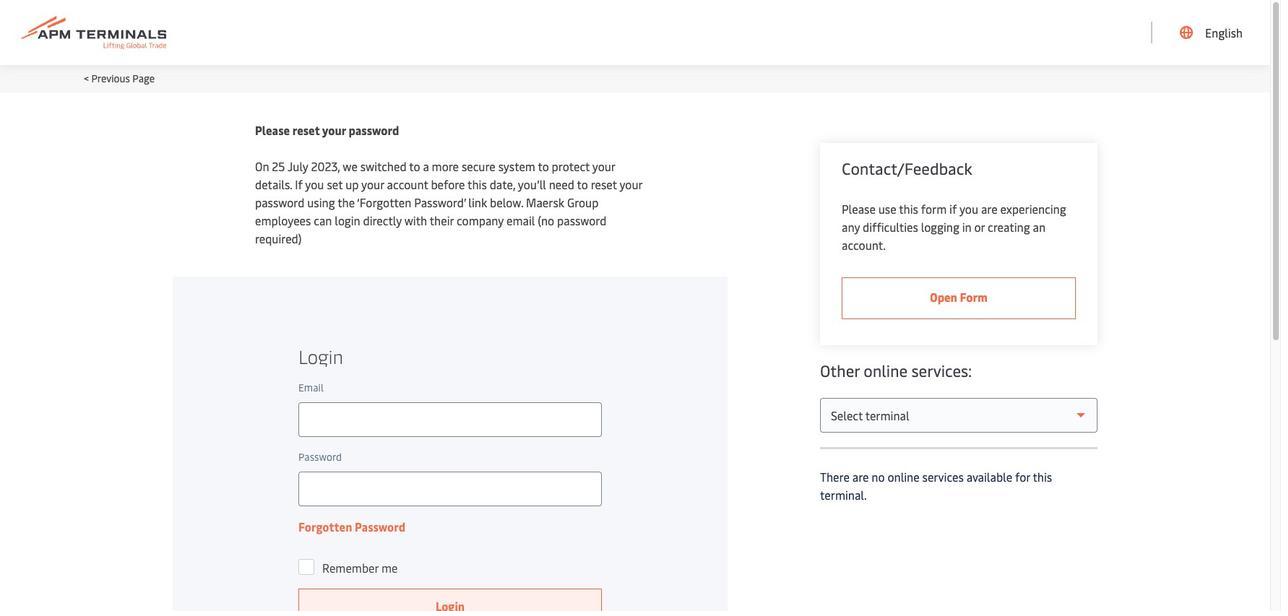 Task type: locate. For each thing, give the bounding box(es) containing it.
reset up group
[[591, 176, 617, 192]]

online right no
[[888, 469, 920, 485]]

25
[[272, 158, 285, 174]]

0 vertical spatial reset
[[292, 122, 320, 138]]

0 vertical spatial this
[[468, 176, 487, 192]]

date,
[[490, 176, 515, 192]]

please
[[255, 122, 290, 138], [842, 201, 876, 217]]

you right the if
[[305, 176, 324, 192]]

1 vertical spatial are
[[852, 469, 869, 485]]

company
[[457, 212, 504, 228]]

0 vertical spatial are
[[981, 201, 998, 217]]

more
[[432, 158, 459, 174]]

1 horizontal spatial please
[[842, 201, 876, 217]]

can
[[314, 212, 332, 228]]

this inside there are no online services available for this terminal.
[[1033, 469, 1052, 485]]

0 horizontal spatial you
[[305, 176, 324, 192]]

july
[[288, 158, 308, 174]]

with
[[404, 212, 427, 228]]

page
[[132, 72, 155, 85]]

need
[[549, 176, 574, 192]]

any
[[842, 219, 860, 235]]

you inside on 25 july 2023, we switched to a more secure system to protect your details. if you set up your account before this date, you'll need to reset your password using the 'forgotten password' link below. maersk group employees can login directly with their company email (no password required)
[[305, 176, 324, 192]]

please reset your password
[[255, 122, 399, 138]]

no
[[872, 469, 885, 485]]

0 vertical spatial please
[[255, 122, 290, 138]]

this
[[468, 176, 487, 192], [899, 201, 918, 217], [1033, 469, 1052, 485]]

please up 25
[[255, 122, 290, 138]]

system
[[498, 158, 535, 174]]

1 horizontal spatial are
[[981, 201, 998, 217]]

1 vertical spatial you
[[960, 201, 978, 217]]

0 horizontal spatial to
[[409, 158, 420, 174]]

'forgotten
[[357, 194, 411, 210]]

0 horizontal spatial reset
[[292, 122, 320, 138]]

are left no
[[852, 469, 869, 485]]

password
[[349, 122, 399, 138], [255, 194, 304, 210], [557, 212, 607, 228]]

email
[[507, 212, 535, 228]]

your right up
[[361, 176, 384, 192]]

reset up "july"
[[292, 122, 320, 138]]

this up link
[[468, 176, 487, 192]]

please for please reset your password
[[255, 122, 290, 138]]

please up any
[[842, 201, 876, 217]]

account.
[[842, 237, 886, 253]]

to left a
[[409, 158, 420, 174]]

contact/feedback
[[842, 158, 972, 179]]

1 vertical spatial this
[[899, 201, 918, 217]]

in
[[962, 219, 972, 235]]

2023,
[[311, 158, 340, 174]]

protect
[[552, 158, 590, 174]]

other online services:
[[820, 360, 972, 382]]

their
[[430, 212, 454, 228]]

online
[[864, 360, 908, 382], [888, 469, 920, 485]]

are
[[981, 201, 998, 217], [852, 469, 869, 485]]

we
[[343, 158, 358, 174]]

required)
[[255, 231, 302, 246]]

previous page link
[[91, 72, 155, 85]]

are up "or"
[[981, 201, 998, 217]]

0 vertical spatial online
[[864, 360, 908, 382]]

are inside there are no online services available for this terminal.
[[852, 469, 869, 485]]

1 vertical spatial reset
[[591, 176, 617, 192]]

(no
[[538, 212, 554, 228]]

the
[[338, 194, 355, 210]]

2 horizontal spatial password
[[557, 212, 607, 228]]

to
[[409, 158, 420, 174], [538, 158, 549, 174], [577, 176, 588, 192]]

0 horizontal spatial this
[[468, 176, 487, 192]]

switched
[[360, 158, 407, 174]]

an
[[1033, 219, 1046, 235]]

1 vertical spatial please
[[842, 201, 876, 217]]

reset
[[292, 122, 320, 138], [591, 176, 617, 192]]

employees
[[255, 212, 311, 228]]

password up employees
[[255, 194, 304, 210]]

please inside please use this form if you are experiencing any difficulties logging in or creating an account.
[[842, 201, 876, 217]]

1 horizontal spatial you
[[960, 201, 978, 217]]

form
[[921, 201, 947, 217]]

your
[[322, 122, 346, 138], [592, 158, 615, 174], [361, 176, 384, 192], [620, 176, 642, 192]]

1 horizontal spatial this
[[899, 201, 918, 217]]

0 horizontal spatial please
[[255, 122, 290, 138]]

account
[[387, 176, 428, 192]]

to up group
[[577, 176, 588, 192]]

other
[[820, 360, 860, 382]]

0 vertical spatial you
[[305, 176, 324, 192]]

this right use
[[899, 201, 918, 217]]

0 horizontal spatial are
[[852, 469, 869, 485]]

1 vertical spatial online
[[888, 469, 920, 485]]

details.
[[255, 176, 292, 192]]

1 vertical spatial password
[[255, 194, 304, 210]]

2 vertical spatial this
[[1033, 469, 1052, 485]]

services
[[922, 469, 964, 485]]

you right if on the right top of the page
[[960, 201, 978, 217]]

password down group
[[557, 212, 607, 228]]

use
[[879, 201, 896, 217]]

available
[[967, 469, 1012, 485]]

or
[[974, 219, 985, 235]]

this right for on the bottom right
[[1033, 469, 1052, 485]]

1 horizontal spatial reset
[[591, 176, 617, 192]]

this inside please use this form if you are experiencing any difficulties logging in or creating an account.
[[899, 201, 918, 217]]

using
[[307, 194, 335, 210]]

password up "switched"
[[349, 122, 399, 138]]

0 vertical spatial password
[[349, 122, 399, 138]]

password'
[[414, 194, 466, 210]]

to up you'll
[[538, 158, 549, 174]]

you
[[305, 176, 324, 192], [960, 201, 978, 217]]

2 horizontal spatial this
[[1033, 469, 1052, 485]]

online right other
[[864, 360, 908, 382]]



Task type: describe. For each thing, give the bounding box(es) containing it.
online inside there are no online services available for this terminal.
[[888, 469, 920, 485]]

if
[[950, 201, 957, 217]]

you'll
[[518, 176, 546, 192]]

please for please use this form if you are experiencing any difficulties logging in or creating an account.
[[842, 201, 876, 217]]

<
[[84, 72, 89, 85]]

2 vertical spatial password
[[557, 212, 607, 228]]

experiencing
[[1000, 201, 1066, 217]]

this inside on 25 july 2023, we switched to a more secure system to protect your details. if you set up your account before this date, you'll need to reset your password using the 'forgotten password' link below. maersk group employees can login directly with their company email (no password required)
[[468, 176, 487, 192]]

difficulties
[[863, 219, 918, 235]]

there
[[820, 469, 850, 485]]

< previous page
[[84, 72, 155, 85]]

your up 2023,
[[322, 122, 346, 138]]

for
[[1015, 469, 1030, 485]]

group
[[567, 194, 599, 210]]

a
[[423, 158, 429, 174]]

login
[[335, 212, 360, 228]]

maersk
[[526, 194, 564, 210]]

secure
[[462, 158, 496, 174]]

services:
[[912, 360, 972, 382]]

logging
[[921, 219, 960, 235]]

1 horizontal spatial password
[[349, 122, 399, 138]]

directly
[[363, 212, 402, 228]]

please use this form if you are experiencing any difficulties logging in or creating an account.
[[842, 201, 1066, 253]]

before
[[431, 176, 465, 192]]

creating
[[988, 219, 1030, 235]]

0 horizontal spatial password
[[255, 194, 304, 210]]

your right protect
[[592, 158, 615, 174]]

english button
[[1180, 0, 1243, 65]]

link
[[468, 194, 487, 210]]

terminal.
[[820, 487, 867, 503]]

2 horizontal spatial to
[[577, 176, 588, 192]]

your right need
[[620, 176, 642, 192]]

set
[[327, 176, 343, 192]]

english
[[1205, 25, 1243, 40]]

on
[[255, 158, 269, 174]]

are inside please use this form if you are experiencing any difficulties logging in or creating an account.
[[981, 201, 998, 217]]

previous
[[91, 72, 130, 85]]

below.
[[490, 194, 523, 210]]

there are no online services available for this terminal.
[[820, 469, 1052, 503]]

if
[[295, 176, 303, 192]]

you inside please use this form if you are experiencing any difficulties logging in or creating an account.
[[960, 201, 978, 217]]

reset inside on 25 july 2023, we switched to a more secure system to protect your details. if you set up your account before this date, you'll need to reset your password using the 'forgotten password' link below. maersk group employees can login directly with their company email (no password required)
[[591, 176, 617, 192]]

on 25 july 2023, we switched to a more secure system to protect your details. if you set up your account before this date, you'll need to reset your password using the 'forgotten password' link below. maersk group employees can login directly with their company email (no password required)
[[255, 158, 642, 246]]

1 horizontal spatial to
[[538, 158, 549, 174]]

up
[[345, 176, 359, 192]]



Task type: vqa. For each thing, say whether or not it's contained in the screenshot.
& to the top
no



